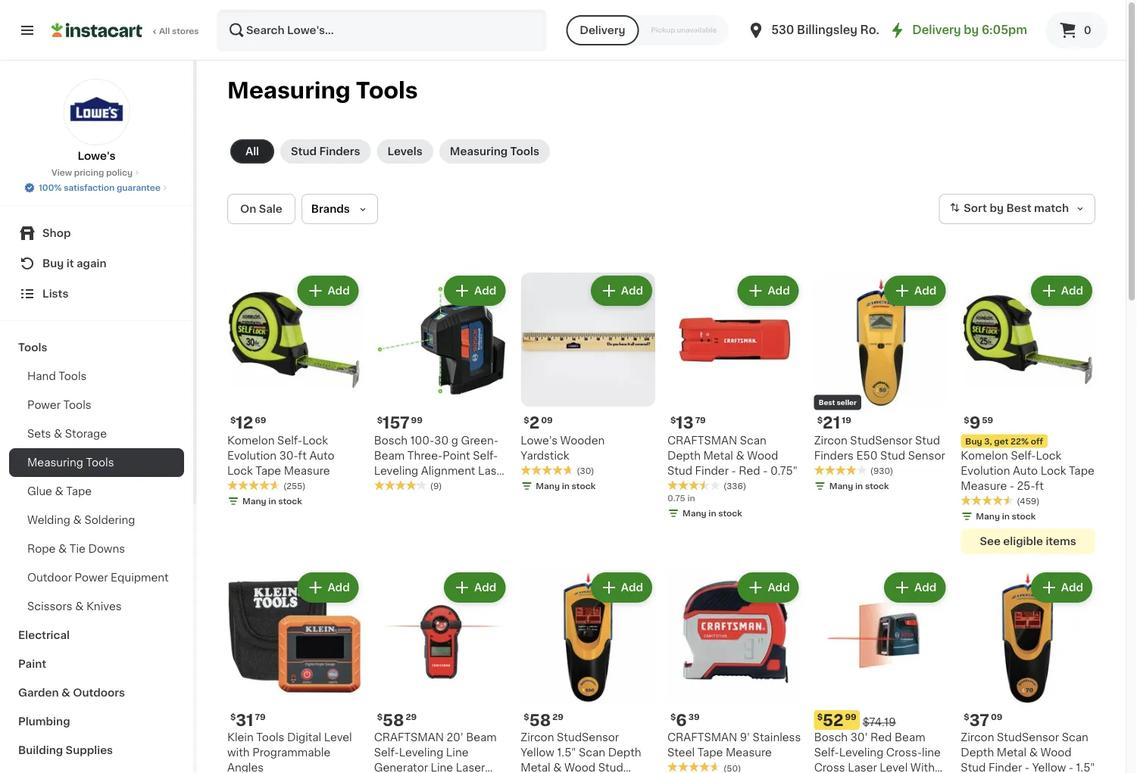 Task type: vqa. For each thing, say whether or not it's contained in the screenshot.


Task type: locate. For each thing, give the bounding box(es) containing it.
komelon
[[227, 436, 275, 446], [961, 451, 1009, 461]]

0 horizontal spatial 29
[[406, 714, 417, 722]]

tape inside the komelon self-lock evolution auto lock tape measure -  25-ft
[[1070, 466, 1095, 477]]

stud down the 37
[[961, 763, 986, 774]]

0 vertical spatial finder
[[696, 466, 729, 477]]

58 for craftsman
[[383, 713, 404, 729]]

studsensor inside zircon studsensor scan depth metal & wood stud finder - yellow - 1.5"
[[998, 733, 1060, 743]]

studsensor inside zircon studsensor stud finders e50 stud sensor
[[851, 436, 913, 446]]

79 for 31
[[255, 714, 266, 722]]

scissors
[[27, 602, 72, 612]]

by for sort
[[990, 203, 1004, 214]]

79 for 13
[[696, 416, 706, 425]]

best seller
[[819, 400, 857, 406]]

stud up the 0.75 in
[[668, 466, 693, 477]]

99 for 157
[[411, 416, 423, 425]]

lowe's for lowe's
[[78, 151, 116, 161]]

many in stock for 12
[[243, 498, 302, 506]]

(255)
[[283, 483, 306, 491]]

in down craftsman scan depth metal & wood stud finder - red - 0.75"
[[709, 510, 717, 518]]

0 vertical spatial metal
[[704, 451, 734, 461]]

best inside field
[[1007, 203, 1032, 214]]

58
[[383, 713, 404, 729], [530, 713, 551, 729]]

beam right 20'
[[466, 733, 497, 743]]

buy inside product group
[[966, 438, 983, 446]]

ft up (255)
[[298, 451, 307, 461]]

1 horizontal spatial level
[[880, 763, 908, 774]]

0 vertical spatial measuring tools link
[[439, 139, 550, 164]]

many in stock for 2
[[536, 483, 596, 491]]

cross
[[815, 763, 846, 774]]

by right 'sort'
[[990, 203, 1004, 214]]

buy left 3,
[[966, 438, 983, 446]]

1 horizontal spatial measuring
[[227, 80, 351, 102]]

many for 21
[[830, 483, 854, 491]]

finder down $ 37 09
[[989, 763, 1023, 774]]

0 horizontal spatial $ 58 29
[[377, 713, 417, 729]]

paint link
[[9, 650, 184, 679]]

billingsley
[[797, 25, 858, 36]]

red
[[739, 466, 761, 477], [871, 733, 893, 743]]

generator
[[374, 763, 428, 774]]

1 horizontal spatial 79
[[696, 416, 706, 425]]

$ inside $ 13 79
[[671, 416, 676, 425]]

paint
[[18, 659, 46, 670]]

scan inside craftsman scan depth metal & wood stud finder - red - 0.75"
[[740, 436, 767, 446]]

yellow
[[521, 748, 555, 759], [1033, 763, 1067, 774]]

None search field
[[217, 9, 547, 52]]

measure inside "komelon self-lock evolution 30-ft auto lock tape measure"
[[284, 466, 330, 477]]

building supplies link
[[9, 737, 184, 766]]

1 vertical spatial all
[[246, 146, 259, 157]]

leveling inside $ 52 99 $74.19 bosch 30' red beam self-leveling cross-line cross laser level wi
[[840, 748, 884, 759]]

2 horizontal spatial metal
[[997, 748, 1027, 759]]

leveling up rubber
[[374, 466, 419, 477]]

30-
[[279, 451, 298, 461]]

stock down (930)
[[866, 483, 890, 491]]

product group containing 21
[[815, 273, 949, 496]]

studsensor inside zircon studsensor yellow 1.5" scan depth metal & wood st
[[557, 733, 619, 743]]

0 vertical spatial all
[[159, 27, 170, 35]]

delivery inside button
[[580, 25, 626, 36]]

by left 6:05pm
[[964, 25, 980, 36]]

1 horizontal spatial red
[[871, 733, 893, 743]]

$ 58 29 up generator
[[377, 713, 417, 729]]

1 horizontal spatial finder
[[989, 763, 1023, 774]]

2 horizontal spatial studsensor
[[998, 733, 1060, 743]]

$ inside $ 21 19
[[818, 416, 823, 425]]

tape inside glue & tape link
[[66, 487, 92, 497]]

79 right 13
[[696, 416, 706, 425]]

$ for buy 3, get 22% off
[[964, 416, 970, 425]]

yellow inside zircon studsensor yellow 1.5" scan depth metal & wood st
[[521, 748, 555, 759]]

79 inside $ 31 79
[[255, 714, 266, 722]]

0 vertical spatial red
[[739, 466, 761, 477]]

rubber
[[374, 481, 413, 492]]

1 vertical spatial evolution
[[961, 466, 1011, 477]]

1 horizontal spatial yellow
[[1033, 763, 1067, 774]]

add button for bosch 100-30 g green- beam three-point self- leveling alignment laser rubber
[[446, 277, 504, 305]]

add button for klein tools digital level with programmable angles
[[299, 575, 358, 602]]

0 vertical spatial measuring tools
[[227, 80, 418, 102]]

best for best match
[[1007, 203, 1032, 214]]

$ inside $ 2 09
[[524, 416, 530, 425]]

1 vertical spatial 79
[[255, 714, 266, 722]]

best inside product group
[[819, 400, 836, 406]]

09 for 37
[[991, 714, 1003, 722]]

scan inside zircon studsensor yellow 1.5" scan depth metal & wood st
[[579, 748, 606, 759]]

add button for zircon studsensor yellow 1.5" scan depth metal & wood st
[[593, 575, 651, 602]]

sensor
[[909, 451, 946, 461]]

0 horizontal spatial beam
[[374, 451, 405, 461]]

0 vertical spatial lowe's
[[78, 151, 116, 161]]

measuring up all link
[[227, 80, 351, 102]]

1.5" inside zircon studsensor yellow 1.5" scan depth metal & wood st
[[557, 748, 576, 759]]

1 vertical spatial komelon
[[961, 451, 1009, 461]]

rope & tie downs link
[[9, 535, 184, 564]]

2 horizontal spatial wood
[[1041, 748, 1072, 759]]

levels link
[[377, 139, 433, 164]]

9'
[[740, 733, 750, 743]]

1 horizontal spatial $ 58 29
[[524, 713, 564, 729]]

craftsman 20' beam self-leveling line generator line las
[[374, 733, 497, 774]]

0 horizontal spatial 99
[[411, 416, 423, 425]]

1 horizontal spatial 99
[[846, 714, 857, 722]]

level right digital
[[324, 733, 352, 743]]

in up eligible
[[1003, 513, 1010, 521]]

finder up (336) at right
[[696, 466, 729, 477]]

1 vertical spatial bosch
[[815, 733, 848, 743]]

$ inside $ 9 59
[[964, 416, 970, 425]]

1 vertical spatial measuring tools link
[[9, 449, 184, 478]]

(50)
[[724, 765, 742, 773]]

0 horizontal spatial metal
[[521, 763, 551, 774]]

1 vertical spatial best
[[819, 400, 836, 406]]

1 horizontal spatial auto
[[1013, 466, 1039, 477]]

$ 2 09
[[524, 416, 553, 431]]

30'
[[851, 733, 868, 743]]

$ for lowe's wooden yardstick
[[524, 416, 530, 425]]

1 $ 58 29 from the left
[[377, 713, 417, 729]]

0 vertical spatial level
[[324, 733, 352, 743]]

1 vertical spatial ft
[[1036, 481, 1044, 492]]

komelon inside the komelon self-lock evolution auto lock tape measure -  25-ft
[[961, 451, 1009, 461]]

zircon inside zircon studsensor scan depth metal & wood stud finder - yellow - 1.5"
[[961, 733, 995, 743]]

zircon studsensor scan depth metal & wood stud finder - yellow - 1.5"
[[961, 733, 1096, 774]]

09 inside $ 37 09
[[991, 714, 1003, 722]]

beam inside bosch 100-30 g green- beam three-point self- leveling alignment laser rubber
[[374, 451, 405, 461]]

building supplies
[[18, 746, 113, 757]]

beam up cross-
[[895, 733, 926, 743]]

$ for craftsman scan depth metal & wood stud finder - red - 0.75"
[[671, 416, 676, 425]]

auto inside "komelon self-lock evolution 30-ft auto lock tape measure"
[[310, 451, 335, 461]]

6
[[676, 713, 687, 729]]

0 vertical spatial ft
[[298, 451, 307, 461]]

e50
[[857, 451, 878, 461]]

all link
[[230, 139, 274, 164]]

all left stores
[[159, 27, 170, 35]]

evolution
[[227, 451, 277, 461], [961, 466, 1011, 477]]

1 horizontal spatial depth
[[668, 451, 701, 461]]

0 vertical spatial line
[[446, 748, 469, 759]]

add for bosch 30' red beam self-leveling cross-line cross laser level wi
[[915, 583, 937, 594]]

komelon down $ 12 69
[[227, 436, 275, 446]]

product group containing 12
[[227, 273, 362, 511]]

evolution down $ 12 69
[[227, 451, 277, 461]]

0 horizontal spatial delivery
[[580, 25, 626, 36]]

1 horizontal spatial 09
[[991, 714, 1003, 722]]

self- up '30-'
[[277, 436, 303, 446]]

$ for bosch 100-30 g green- beam three-point self- leveling alignment laser rubber
[[377, 416, 383, 425]]

bosch down 157
[[374, 436, 408, 446]]

1 horizontal spatial laser
[[848, 763, 878, 774]]

0 horizontal spatial red
[[739, 466, 761, 477]]

many in stock down (459) in the bottom of the page
[[977, 513, 1036, 521]]

auto right '30-'
[[310, 451, 335, 461]]

1 vertical spatial power
[[75, 573, 108, 584]]

2 horizontal spatial beam
[[895, 733, 926, 743]]

finders inside zircon studsensor stud finders e50 stud sensor
[[815, 451, 854, 461]]

1 vertical spatial measuring
[[450, 146, 508, 157]]

2 horizontal spatial measuring tools
[[450, 146, 540, 157]]

1 vertical spatial red
[[871, 733, 893, 743]]

&
[[54, 429, 62, 440], [736, 451, 745, 461], [55, 487, 63, 497], [73, 515, 82, 526], [58, 544, 67, 555], [75, 602, 84, 612], [61, 688, 70, 699], [1030, 748, 1039, 759], [554, 763, 562, 774]]

all stores
[[159, 27, 199, 35]]

zircon studsensor stud finders e50 stud sensor
[[815, 436, 946, 461]]

many in stock down (255)
[[243, 498, 302, 506]]

1 horizontal spatial power
[[75, 573, 108, 584]]

measure up (255)
[[284, 466, 330, 477]]

0 horizontal spatial by
[[964, 25, 980, 36]]

stud inside stud finders link
[[291, 146, 317, 157]]

buy 3, get 22% off
[[966, 438, 1044, 446]]

finders up brands dropdown button
[[319, 146, 360, 157]]

tools
[[356, 80, 418, 102], [511, 146, 540, 157], [18, 343, 47, 353], [59, 371, 87, 382], [63, 400, 91, 411], [86, 458, 114, 468], [256, 733, 285, 743]]

stock for 21
[[866, 483, 890, 491]]

zircon inside zircon studsensor yellow 1.5" scan depth metal & wood st
[[521, 733, 554, 743]]

product group containing 2
[[521, 273, 656, 496]]

leveling up generator
[[399, 748, 444, 759]]

0 vertical spatial komelon
[[227, 436, 275, 446]]

many in stock for 21
[[830, 483, 890, 491]]

& inside 'link'
[[54, 429, 62, 440]]

self-
[[277, 436, 303, 446], [473, 451, 498, 461], [1011, 451, 1037, 461], [374, 748, 399, 759], [815, 748, 840, 759]]

measure inside the komelon self-lock evolution auto lock tape measure -  25-ft
[[961, 481, 1008, 492]]

red inside $ 52 99 $74.19 bosch 30' red beam self-leveling cross-line cross laser level wi
[[871, 733, 893, 743]]

$ inside $ 37 09
[[964, 714, 970, 722]]

three-
[[408, 451, 443, 461]]

tape inside "komelon self-lock evolution 30-ft auto lock tape measure"
[[256, 466, 281, 477]]

craftsman inside the craftsman 9' stainless steel tape measure
[[668, 733, 738, 743]]

shop link
[[9, 218, 184, 249]]

off
[[1032, 438, 1044, 446]]

measuring up glue & tape
[[27, 458, 83, 468]]

in down yardstick
[[562, 483, 570, 491]]

(459)
[[1018, 498, 1040, 506]]

0 horizontal spatial 79
[[255, 714, 266, 722]]

level down cross-
[[880, 763, 908, 774]]

0 horizontal spatial power
[[27, 400, 61, 411]]

0 horizontal spatial measure
[[284, 466, 330, 477]]

cross-
[[887, 748, 923, 759]]

hand tools link
[[9, 362, 184, 391]]

depth inside zircon studsensor scan depth metal & wood stud finder - yellow - 1.5"
[[961, 748, 995, 759]]

power up scissors & knives link
[[75, 573, 108, 584]]

depth down 13
[[668, 451, 701, 461]]

09 right the 37
[[991, 714, 1003, 722]]

0 horizontal spatial evolution
[[227, 451, 277, 461]]

0 vertical spatial 79
[[696, 416, 706, 425]]

0 horizontal spatial auto
[[310, 451, 335, 461]]

$ inside $ 157 99
[[377, 416, 383, 425]]

craftsman up generator
[[374, 733, 444, 743]]

yardstick
[[521, 451, 570, 461]]

★★★★★
[[815, 465, 868, 476], [815, 465, 868, 476], [521, 465, 574, 476], [521, 465, 574, 476], [227, 480, 280, 491], [227, 480, 280, 491], [374, 480, 427, 491], [374, 480, 427, 491], [668, 480, 721, 491], [668, 480, 721, 491], [961, 496, 1014, 506], [961, 496, 1014, 506], [668, 763, 721, 773], [668, 763, 721, 773]]

delivery button
[[566, 15, 639, 45]]

measuring right the levels at top
[[450, 146, 508, 157]]

0 vertical spatial measuring
[[227, 80, 351, 102]]

1 horizontal spatial zircon
[[815, 436, 848, 446]]

product group containing 6
[[668, 570, 802, 774]]

29 up craftsman 20' beam self-leveling line generator line las at the bottom of the page
[[406, 714, 417, 722]]

& for soldering
[[73, 515, 82, 526]]

530 billingsley road button
[[748, 9, 891, 52]]

power down hand
[[27, 400, 61, 411]]

0 horizontal spatial all
[[159, 27, 170, 35]]

ft up (459) in the bottom of the page
[[1036, 481, 1044, 492]]

add button for craftsman 9' stainless steel tape measure
[[739, 575, 798, 602]]

0 vertical spatial 99
[[411, 416, 423, 425]]

scissors & knives
[[27, 602, 122, 612]]

craftsman down "39"
[[668, 733, 738, 743]]

1 horizontal spatial measure
[[726, 748, 772, 759]]

delivery for delivery by 6:05pm
[[913, 25, 962, 36]]

1 horizontal spatial 1.5"
[[1077, 763, 1096, 774]]

bosch down 52
[[815, 733, 848, 743]]

1 vertical spatial measuring tools
[[450, 146, 540, 157]]

$ 58 29 for zircon
[[524, 713, 564, 729]]

delivery for delivery
[[580, 25, 626, 36]]

best left match
[[1007, 203, 1032, 214]]

measure
[[284, 466, 330, 477], [961, 481, 1008, 492], [726, 748, 772, 759]]

stud right all link
[[291, 146, 317, 157]]

evolution inside "komelon self-lock evolution 30-ft auto lock tape measure"
[[227, 451, 277, 461]]

beam up rubber
[[374, 451, 405, 461]]

2 29 from the left
[[553, 714, 564, 722]]

depth inside zircon studsensor yellow 1.5" scan depth metal & wood st
[[608, 748, 642, 759]]

red down $74.19
[[871, 733, 893, 743]]

79 inside $ 13 79
[[696, 416, 706, 425]]

$ 21 19
[[818, 416, 852, 431]]

evolution inside the komelon self-lock evolution auto lock tape measure -  25-ft
[[961, 466, 1011, 477]]

many in stock down (930)
[[830, 483, 890, 491]]

product group
[[227, 273, 362, 511], [374, 273, 509, 493], [521, 273, 656, 496], [668, 273, 802, 523], [815, 273, 949, 496], [961, 273, 1096, 555], [227, 570, 362, 774], [374, 570, 509, 774], [521, 570, 656, 774], [668, 570, 802, 774], [815, 570, 949, 774], [961, 570, 1096, 774]]

many in stock down (30)
[[536, 483, 596, 491]]

zircon inside zircon studsensor stud finders e50 stud sensor
[[815, 436, 848, 446]]

2 $ 58 29 from the left
[[524, 713, 564, 729]]

leveling down the 30'
[[840, 748, 884, 759]]

studsensor for 58
[[557, 733, 619, 743]]

laser down green- at the left of the page
[[478, 466, 508, 477]]

finders down $ 21 19
[[815, 451, 854, 461]]

level
[[324, 733, 352, 743], [880, 763, 908, 774]]

2 58 from the left
[[530, 713, 551, 729]]

angles
[[227, 763, 264, 774]]

buy for buy 3, get 22% off
[[966, 438, 983, 446]]

hand
[[27, 371, 56, 382]]

09 for 2
[[541, 416, 553, 425]]

1 horizontal spatial ft
[[1036, 481, 1044, 492]]

$52.99 original price: $74.19 element
[[815, 711, 949, 731]]

service type group
[[566, 15, 729, 45]]

in down "komelon self-lock evolution 30-ft auto lock tape measure"
[[269, 498, 276, 506]]

depth left steel
[[608, 748, 642, 759]]

79 right 31
[[255, 714, 266, 722]]

1 horizontal spatial studsensor
[[851, 436, 913, 446]]

$ for zircon studsensor yellow 1.5" scan depth metal & wood st
[[524, 714, 530, 722]]

craftsman inside craftsman scan depth metal & wood stud finder - red - 0.75"
[[668, 436, 738, 446]]

studsensor for 37
[[998, 733, 1060, 743]]

09
[[541, 416, 553, 425], [991, 714, 1003, 722]]

79
[[696, 416, 706, 425], [255, 714, 266, 722]]

0 horizontal spatial scan
[[579, 748, 606, 759]]

31
[[236, 713, 254, 729]]

& inside zircon studsensor scan depth metal & wood stud finder - yellow - 1.5"
[[1030, 748, 1039, 759]]

& inside craftsman scan depth metal & wood stud finder - red - 0.75"
[[736, 451, 745, 461]]

0 horizontal spatial yellow
[[521, 748, 555, 759]]

$ inside $ 6 39
[[671, 714, 676, 722]]

1 vertical spatial yellow
[[1033, 763, 1067, 774]]

g
[[452, 436, 459, 446]]

0 vertical spatial best
[[1007, 203, 1032, 214]]

29 for zircon
[[553, 714, 564, 722]]

finders
[[319, 146, 360, 157], [815, 451, 854, 461]]

green-
[[461, 436, 499, 446]]

29
[[406, 714, 417, 722], [553, 714, 564, 722]]

09 inside $ 2 09
[[541, 416, 553, 425]]

self- inside "komelon self-lock evolution 30-ft auto lock tape measure"
[[277, 436, 303, 446]]

self- up generator
[[374, 748, 399, 759]]

self- inside the komelon self-lock evolution auto lock tape measure -  25-ft
[[1011, 451, 1037, 461]]

0 horizontal spatial bosch
[[374, 436, 408, 446]]

best left seller
[[819, 400, 836, 406]]

add for bosch 100-30 g green- beam three-point self- leveling alignment laser rubber
[[475, 286, 497, 296]]

58 for zircon
[[530, 713, 551, 729]]

1 29 from the left
[[406, 714, 417, 722]]

0 vertical spatial finders
[[319, 146, 360, 157]]

many down "komelon self-lock evolution 30-ft auto lock tape measure"
[[243, 498, 267, 506]]

& inside zircon studsensor yellow 1.5" scan depth metal & wood st
[[554, 763, 562, 774]]

leveling for 52
[[840, 748, 884, 759]]

1 horizontal spatial by
[[990, 203, 1004, 214]]

stock down (255)
[[278, 498, 302, 506]]

all
[[159, 27, 170, 35], [246, 146, 259, 157]]

komelon inside "komelon self-lock evolution 30-ft auto lock tape measure"
[[227, 436, 275, 446]]

komelon for buy 3, get 22% off
[[961, 451, 1009, 461]]

0 horizontal spatial komelon
[[227, 436, 275, 446]]

steel
[[668, 748, 695, 759]]

$ for craftsman 20' beam self-leveling line generator line las
[[377, 714, 383, 722]]

many down zircon studsensor stud finders e50 stud sensor
[[830, 483, 854, 491]]

buy left it
[[42, 258, 64, 269]]

lowe's up yardstick
[[521, 436, 558, 446]]

in down e50
[[856, 483, 864, 491]]

1 horizontal spatial bosch
[[815, 733, 848, 743]]

add button
[[299, 277, 358, 305], [446, 277, 504, 305], [593, 277, 651, 305], [739, 277, 798, 305], [886, 277, 945, 305], [1033, 277, 1092, 305], [299, 575, 358, 602], [446, 575, 504, 602], [593, 575, 651, 602], [739, 575, 798, 602], [886, 575, 945, 602], [1033, 575, 1092, 602]]

1 horizontal spatial metal
[[704, 451, 734, 461]]

$ for komelon self-lock evolution 30-ft auto lock tape measure
[[230, 416, 236, 425]]

measuring tools
[[227, 80, 418, 102], [450, 146, 540, 157], [27, 458, 114, 468]]

add button for bosch 30' red beam self-leveling cross-line cross laser level wi
[[886, 575, 945, 602]]

depth inside craftsman scan depth metal & wood stud finder - red - 0.75"
[[668, 451, 701, 461]]

99 inside $ 52 99 $74.19 bosch 30' red beam self-leveling cross-line cross laser level wi
[[846, 714, 857, 722]]

stud inside craftsman scan depth metal & wood stud finder - red - 0.75"
[[668, 466, 693, 477]]

59
[[983, 416, 994, 425]]

29 up zircon studsensor yellow 1.5" scan depth metal & wood st
[[553, 714, 564, 722]]

beam inside $ 52 99 $74.19 bosch 30' red beam self-leveling cross-line cross laser level wi
[[895, 733, 926, 743]]

stock down (30)
[[572, 483, 596, 491]]

craftsman
[[668, 436, 738, 446], [374, 733, 444, 743], [668, 733, 738, 743]]

1 vertical spatial 1.5"
[[1077, 763, 1096, 774]]

09 right 2
[[541, 416, 553, 425]]

tools inside tools link
[[18, 343, 47, 353]]

1 horizontal spatial komelon
[[961, 451, 1009, 461]]

1 vertical spatial level
[[880, 763, 908, 774]]

product group containing 9
[[961, 273, 1096, 555]]

58 up generator
[[383, 713, 404, 729]]

laser down the 30'
[[848, 763, 878, 774]]

2 vertical spatial metal
[[521, 763, 551, 774]]

all for all
[[246, 146, 259, 157]]

komelon down 3,
[[961, 451, 1009, 461]]

& for outdoors
[[61, 688, 70, 699]]

komelon for 12
[[227, 436, 275, 446]]

many down the 0.75 in
[[683, 510, 707, 518]]

evolution for 12
[[227, 451, 277, 461]]

$ inside $ 52 99 $74.19 bosch 30' red beam self-leveling cross-line cross laser level wi
[[818, 714, 823, 722]]

best match
[[1007, 203, 1070, 214]]

99 right 52
[[846, 714, 857, 722]]

1 vertical spatial wood
[[1041, 748, 1072, 759]]

Search field
[[218, 11, 545, 50]]

sale
[[259, 204, 283, 215]]

lowe's for lowe's wooden yardstick
[[521, 436, 558, 446]]

scissors & knives link
[[9, 593, 184, 622]]

99 right 157
[[411, 416, 423, 425]]

evolution down 3,
[[961, 466, 1011, 477]]

1 vertical spatial auto
[[1013, 466, 1039, 477]]

buy for buy it again
[[42, 258, 64, 269]]

99 inside $ 157 99
[[411, 416, 423, 425]]

0 horizontal spatial wood
[[565, 763, 596, 774]]

all up on
[[246, 146, 259, 157]]

measure down the 9'
[[726, 748, 772, 759]]

self- up cross
[[815, 748, 840, 759]]

1 horizontal spatial finders
[[815, 451, 854, 461]]

0 vertical spatial auto
[[310, 451, 335, 461]]

in for buy 3, get 22% off
[[1003, 513, 1010, 521]]

stock for 2
[[572, 483, 596, 491]]

best for best seller
[[819, 400, 836, 406]]

$ inside $ 12 69
[[230, 416, 236, 425]]

58 up zircon studsensor yellow 1.5" scan depth metal & wood st
[[530, 713, 551, 729]]

auto up 25-
[[1013, 466, 1039, 477]]

craftsman inside craftsman 20' beam self-leveling line generator line las
[[374, 733, 444, 743]]

self- down green- at the left of the page
[[473, 451, 498, 461]]

metal inside zircon studsensor yellow 1.5" scan depth metal & wood st
[[521, 763, 551, 774]]

red up (336) at right
[[739, 466, 761, 477]]

craftsman down $ 13 79
[[668, 436, 738, 446]]

0 horizontal spatial laser
[[478, 466, 508, 477]]

leveling
[[374, 466, 419, 477], [399, 748, 444, 759], [840, 748, 884, 759]]

auto
[[310, 451, 335, 461], [1013, 466, 1039, 477]]

add for zircon studsensor scan depth metal & wood stud finder - yellow - 1.5"
[[1062, 583, 1084, 594]]

measure left 25-
[[961, 481, 1008, 492]]

garden
[[18, 688, 59, 699]]

many down yardstick
[[536, 483, 560, 491]]

stud finders
[[291, 146, 360, 157]]

0 horizontal spatial measuring
[[27, 458, 83, 468]]

wood inside zircon studsensor yellow 1.5" scan depth metal & wood st
[[565, 763, 596, 774]]

100% satisfaction guarantee
[[39, 184, 161, 192]]

outdoor power equipment
[[27, 573, 169, 584]]

lowe's up view pricing policy link
[[78, 151, 116, 161]]

stock for 12
[[278, 498, 302, 506]]

22%
[[1011, 438, 1029, 446]]

0 vertical spatial measure
[[284, 466, 330, 477]]

2 horizontal spatial depth
[[961, 748, 995, 759]]

self- down 22%
[[1011, 451, 1037, 461]]

product group containing 52
[[815, 570, 949, 774]]

& for knives
[[75, 602, 84, 612]]

1 vertical spatial measure
[[961, 481, 1008, 492]]

2 vertical spatial wood
[[565, 763, 596, 774]]

2 horizontal spatial scan
[[1062, 733, 1089, 743]]

wood
[[748, 451, 779, 461], [1041, 748, 1072, 759], [565, 763, 596, 774]]

1 58 from the left
[[383, 713, 404, 729]]

lowe's inside the 'lowe's wooden yardstick'
[[521, 436, 558, 446]]

1 horizontal spatial wood
[[748, 451, 779, 461]]

0 vertical spatial yellow
[[521, 748, 555, 759]]

leveling inside bosch 100-30 g green- beam three-point self- leveling alignment laser rubber
[[374, 466, 419, 477]]

buy inside 'link'
[[42, 258, 64, 269]]

0.75"
[[771, 466, 798, 477]]

0 horizontal spatial ft
[[298, 451, 307, 461]]

0 horizontal spatial lowe's
[[78, 151, 116, 161]]

2 horizontal spatial zircon
[[961, 733, 995, 743]]

many in stock
[[830, 483, 890, 491], [536, 483, 596, 491], [243, 498, 302, 506], [683, 510, 743, 518], [977, 513, 1036, 521]]

bosch
[[374, 436, 408, 446], [815, 733, 848, 743]]

beam inside craftsman 20' beam self-leveling line generator line las
[[466, 733, 497, 743]]

& inside "link"
[[73, 515, 82, 526]]

$ 58 29 up zircon studsensor yellow 1.5" scan depth metal & wood st
[[524, 713, 564, 729]]

$
[[230, 416, 236, 425], [377, 416, 383, 425], [671, 416, 676, 425], [818, 416, 823, 425], [524, 416, 530, 425], [964, 416, 970, 425], [230, 714, 236, 722], [377, 714, 383, 722], [671, 714, 676, 722], [818, 714, 823, 722], [524, 714, 530, 722], [964, 714, 970, 722]]

2 vertical spatial measuring tools
[[27, 458, 114, 468]]

$ 12 69
[[230, 416, 266, 431]]

$ inside $ 31 79
[[230, 714, 236, 722]]

by inside field
[[990, 203, 1004, 214]]

0 vertical spatial 1.5"
[[557, 748, 576, 759]]

2 vertical spatial measure
[[726, 748, 772, 759]]

depth down the 37
[[961, 748, 995, 759]]



Task type: describe. For each thing, give the bounding box(es) containing it.
add for craftsman 9' stainless steel tape measure
[[768, 583, 790, 594]]

in for 21
[[856, 483, 864, 491]]

530 billingsley road
[[772, 25, 891, 36]]

tools inside power tools link
[[63, 400, 91, 411]]

craftsman scan depth metal & wood stud finder - red - 0.75"
[[668, 436, 798, 477]]

100% satisfaction guarantee button
[[24, 179, 170, 194]]

add button for craftsman scan depth metal & wood stud finder - red - 0.75"
[[739, 277, 798, 305]]

1 vertical spatial line
[[431, 763, 453, 774]]

outdoors
[[73, 688, 125, 699]]

wood inside craftsman scan depth metal & wood stud finder - red - 0.75"
[[748, 451, 779, 461]]

add for komelon self-lock evolution 30-ft auto lock tape measure
[[328, 286, 350, 296]]

lowe's wooden yardstick
[[521, 436, 605, 461]]

level inside $ 52 99 $74.19 bosch 30' red beam self-leveling cross-line cross laser level wi
[[880, 763, 908, 774]]

metal inside craftsman scan depth metal & wood stud finder - red - 0.75"
[[704, 451, 734, 461]]

on sale
[[240, 204, 283, 215]]

in right "0.75"
[[688, 495, 696, 503]]

stock down (459) in the bottom of the page
[[1012, 513, 1036, 521]]

0
[[1085, 25, 1092, 36]]

shop
[[42, 228, 71, 239]]

add button for komelon self-lock evolution 30-ft auto lock tape measure
[[299, 277, 358, 305]]

craftsman for 58
[[374, 733, 444, 743]]

instacart logo image
[[52, 21, 143, 39]]

$74.19
[[863, 718, 896, 728]]

$ for klein tools digital level with programmable angles
[[230, 714, 236, 722]]

2 horizontal spatial measuring
[[450, 146, 508, 157]]

13
[[676, 416, 694, 431]]

stock down (336) at right
[[719, 510, 743, 518]]

0 horizontal spatial measuring tools
[[27, 458, 114, 468]]

seller
[[837, 400, 857, 406]]

lowe's logo image
[[63, 79, 130, 146]]

evolution for buy 3, get 22% off
[[961, 466, 1011, 477]]

knives
[[86, 602, 122, 612]]

0.75
[[668, 495, 686, 503]]

2
[[530, 416, 540, 431]]

soldering
[[84, 515, 135, 526]]

stud up sensor
[[916, 436, 941, 446]]

all stores link
[[52, 9, 200, 52]]

add for zircon studsensor yellow 1.5" scan depth metal & wood st
[[621, 583, 644, 594]]

$ 58 29 for craftsman
[[377, 713, 417, 729]]

laser inside $ 52 99 $74.19 bosch 30' red beam self-leveling cross-line cross laser level wi
[[848, 763, 878, 774]]

many up see
[[977, 513, 1001, 521]]

komelon self-lock evolution 30-ft auto lock tape measure
[[227, 436, 335, 477]]

0 vertical spatial power
[[27, 400, 61, 411]]

product group containing 157
[[374, 273, 509, 493]]

alignment
[[421, 466, 476, 477]]

self- inside $ 52 99 $74.19 bosch 30' red beam self-leveling cross-line cross laser level wi
[[815, 748, 840, 759]]

product group containing 31
[[227, 570, 362, 774]]

hand tools
[[27, 371, 87, 382]]

get
[[995, 438, 1009, 446]]

ft inside the komelon self-lock evolution auto lock tape measure -  25-ft
[[1036, 481, 1044, 492]]

37
[[970, 713, 990, 729]]

view pricing policy
[[51, 169, 133, 177]]

$ 31 79
[[230, 713, 266, 729]]

electrical
[[18, 631, 70, 641]]

$ for zircon studsensor scan depth metal & wood stud finder - yellow - 1.5"
[[964, 714, 970, 722]]

line
[[923, 748, 941, 759]]

metal inside zircon studsensor scan depth metal & wood stud finder - yellow - 1.5"
[[997, 748, 1027, 759]]

0 horizontal spatial measuring tools link
[[9, 449, 184, 478]]

welding
[[27, 515, 71, 526]]

product group containing 13
[[668, 273, 802, 523]]

many in stock down the 0.75 in
[[683, 510, 743, 518]]

sets
[[27, 429, 51, 440]]

$ 157 99
[[377, 416, 423, 431]]

craftsman for 6
[[668, 733, 738, 743]]

$ for zircon studsensor stud finders e50 stud sensor
[[818, 416, 823, 425]]

with
[[227, 748, 250, 759]]

guarantee
[[117, 184, 161, 192]]

in for 2
[[562, 483, 570, 491]]

garden & outdoors link
[[9, 679, 184, 708]]

21
[[823, 416, 841, 431]]

add for craftsman scan depth metal & wood stud finder - red - 0.75"
[[768, 286, 790, 296]]

0.75 in
[[668, 495, 696, 503]]

1 horizontal spatial measuring tools
[[227, 80, 418, 102]]

brands
[[311, 204, 350, 215]]

add button for lowe's wooden yardstick
[[593, 277, 651, 305]]

stud up (930)
[[881, 451, 906, 461]]

add for klein tools digital level with programmable angles
[[328, 583, 350, 594]]

add button for craftsman 20' beam self-leveling line generator line las
[[446, 575, 504, 602]]

satisfaction
[[64, 184, 115, 192]]

all for all stores
[[159, 27, 170, 35]]

zircon studsensor yellow 1.5" scan depth metal & wood st
[[521, 733, 642, 774]]

on
[[240, 204, 256, 215]]

supplies
[[66, 746, 113, 757]]

measure inside the craftsman 9' stainless steel tape measure
[[726, 748, 772, 759]]

self- inside bosch 100-30 g green- beam three-point self- leveling alignment laser rubber
[[473, 451, 498, 461]]

tools link
[[9, 334, 184, 362]]

add for zircon studsensor stud finders e50 stud sensor
[[915, 286, 937, 296]]

tools inside klein tools digital level with programmable angles
[[256, 733, 285, 743]]

electrical link
[[9, 622, 184, 650]]

in for 12
[[269, 498, 276, 506]]

wooden
[[561, 436, 605, 446]]

many for 12
[[243, 498, 267, 506]]

craftsman 9' stainless steel tape measure
[[668, 733, 801, 759]]

lists link
[[9, 279, 184, 309]]

it
[[67, 258, 74, 269]]

& for tie
[[58, 544, 67, 555]]

yellow inside zircon studsensor scan depth metal & wood stud finder - yellow - 1.5"
[[1033, 763, 1067, 774]]

plumbing
[[18, 717, 70, 728]]

craftsman for 13
[[668, 436, 738, 446]]

20'
[[447, 733, 464, 743]]

$ 6 39
[[671, 713, 700, 729]]

0 horizontal spatial finders
[[319, 146, 360, 157]]

glue & tape
[[27, 487, 92, 497]]

(930)
[[871, 467, 894, 476]]

wood inside zircon studsensor scan depth metal & wood stud finder - yellow - 1.5"
[[1041, 748, 1072, 759]]

1.5" inside zircon studsensor scan depth metal & wood stud finder - yellow - 1.5"
[[1077, 763, 1096, 774]]

leveling for 100-
[[374, 466, 419, 477]]

$ for craftsman 9' stainless steel tape measure
[[671, 714, 676, 722]]

road
[[861, 25, 891, 36]]

by for delivery
[[964, 25, 980, 36]]

0 button
[[1046, 12, 1108, 49]]

bosch inside $ 52 99 $74.19 bosch 30' red beam self-leveling cross-line cross laser level wi
[[815, 733, 848, 743]]

stud inside zircon studsensor scan depth metal & wood stud finder - yellow - 1.5"
[[961, 763, 986, 774]]

policy
[[106, 169, 133, 177]]

tools inside hand tools link
[[59, 371, 87, 382]]

bosch 100-30 g green- beam three-point self- leveling alignment laser rubber
[[374, 436, 508, 492]]

laser inside bosch 100-30 g green- beam three-point self- leveling alignment laser rubber
[[478, 466, 508, 477]]

glue
[[27, 487, 52, 497]]

1 horizontal spatial measuring tools link
[[439, 139, 550, 164]]

building
[[18, 746, 63, 757]]

self- inside craftsman 20' beam self-leveling line generator line las
[[374, 748, 399, 759]]

stainless
[[753, 733, 801, 743]]

sets & storage link
[[9, 420, 184, 449]]

ft inside "komelon self-lock evolution 30-ft auto lock tape measure"
[[298, 451, 307, 461]]

bosch inside bosch 100-30 g green- beam three-point self- leveling alignment laser rubber
[[374, 436, 408, 446]]

69
[[255, 416, 266, 425]]

finder inside zircon studsensor scan depth metal & wood stud finder - yellow - 1.5"
[[989, 763, 1023, 774]]

product group containing 37
[[961, 570, 1096, 774]]

- inside the komelon self-lock evolution auto lock tape measure -  25-ft
[[1010, 481, 1015, 492]]

finder inside craftsman scan depth metal & wood stud finder - red - 0.75"
[[696, 466, 729, 477]]

level inside klein tools digital level with programmable angles
[[324, 733, 352, 743]]

auto inside the komelon self-lock evolution auto lock tape measure -  25-ft
[[1013, 466, 1039, 477]]

welding & soldering
[[27, 515, 135, 526]]

eligible
[[1004, 537, 1044, 547]]

many for 2
[[536, 483, 560, 491]]

zircon for 21
[[815, 436, 848, 446]]

Best match Sort by field
[[939, 194, 1096, 224]]

& for storage
[[54, 429, 62, 440]]

add for craftsman 20' beam self-leveling line generator line las
[[475, 583, 497, 594]]

& for tape
[[55, 487, 63, 497]]

tape inside the craftsman 9' stainless steel tape measure
[[698, 748, 723, 759]]

zircon for 58
[[521, 733, 554, 743]]

sort
[[964, 203, 988, 214]]

brands button
[[302, 194, 378, 224]]

items
[[1046, 537, 1077, 547]]

red inside craftsman scan depth metal & wood stud finder - red - 0.75"
[[739, 466, 761, 477]]

add button for zircon studsensor stud finders e50 stud sensor
[[886, 277, 945, 305]]

sets & storage
[[27, 429, 107, 440]]

stud finders link
[[280, 139, 371, 164]]

add for lowe's wooden yardstick
[[621, 286, 644, 296]]

6:05pm
[[982, 25, 1028, 36]]

digital
[[287, 733, 321, 743]]

add button for zircon studsensor scan depth metal & wood stud finder - yellow - 1.5"
[[1033, 575, 1092, 602]]

100-
[[411, 436, 435, 446]]

zircon for 37
[[961, 733, 995, 743]]

leveling inside craftsman 20' beam self-leveling line generator line las
[[399, 748, 444, 759]]

klein tools digital level with programmable angles
[[227, 733, 352, 774]]

scan inside zircon studsensor scan depth metal & wood stud finder - yellow - 1.5"
[[1062, 733, 1089, 743]]

see eligible items button
[[961, 529, 1096, 555]]

studsensor for 21
[[851, 436, 913, 446]]

12
[[236, 416, 253, 431]]

99 for 52
[[846, 714, 857, 722]]

rope
[[27, 544, 56, 555]]

storage
[[65, 429, 107, 440]]

100%
[[39, 184, 62, 192]]

29 for craftsman
[[406, 714, 417, 722]]

on sale button
[[227, 194, 295, 224]]

equipment
[[111, 573, 169, 584]]



